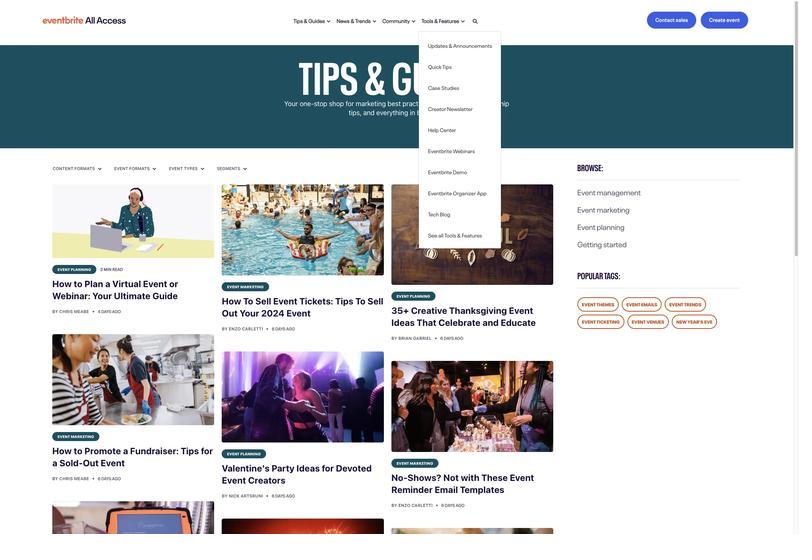 Task type: locate. For each thing, give the bounding box(es) containing it.
4 arrow image from the left
[[462, 20, 465, 23]]

how inside how to plan a virtual event or webinar: your ultimate guide
[[52, 279, 72, 289]]

1 vertical spatial by chris meabe
[[52, 477, 90, 481]]

& for updates & announcements link at the top
[[449, 41, 453, 49]]

1 vertical spatial ideas
[[297, 464, 320, 474]]

tech blog link
[[420, 207, 502, 221]]

marketing
[[356, 100, 386, 108], [598, 203, 630, 215], [241, 284, 264, 289], [71, 434, 94, 439], [410, 461, 434, 466]]

enzo for no-shows? not with these event reminder email templates
[[399, 504, 411, 508]]

1 vertical spatial for
[[201, 446, 213, 457]]

3 arrow image from the left
[[412, 20, 416, 23]]

6 down promote
[[98, 476, 101, 482]]

how to promote a fundraiser: tips for a sold-out event
[[52, 446, 213, 469]]

arrow image
[[98, 168, 102, 171], [153, 168, 157, 171], [201, 168, 205, 171]]

event planning up 35+
[[397, 294, 431, 299]]

search icon image
[[473, 19, 479, 24]]

eventbrite inside eventbrite demo link
[[429, 168, 452, 175]]

new
[[677, 318, 688, 325]]

& up updates
[[435, 16, 438, 24]]

carletti down 2024
[[242, 327, 263, 332]]

features down tech blog "link"
[[462, 231, 483, 239]]

1 vertical spatial chris
[[59, 477, 73, 481]]

contact sales link
[[648, 12, 697, 29]]

meabe down 'sold-'
[[74, 477, 89, 481]]

ideas down 35+
[[392, 318, 415, 328]]

tips & guides
[[294, 16, 325, 24], [299, 40, 495, 106]]

6 days ago down 2024
[[272, 326, 295, 332]]

1 to from the top
[[74, 279, 83, 289]]

2 formats from the left
[[129, 166, 150, 171]]

event planning link up valentine's
[[222, 450, 266, 459]]

marketing up 2024
[[241, 284, 264, 289]]

sell
[[256, 296, 272, 307], [368, 296, 384, 307]]

1 horizontal spatial sell
[[368, 296, 384, 307]]

tech blog
[[429, 210, 451, 218]]

by chris meabe link down 'sold-'
[[52, 477, 90, 481]]

meabe
[[74, 309, 89, 314], [74, 477, 89, 481]]

planning for 35+ creative thanksgiving event ideas that celebrate and educate
[[410, 294, 431, 299]]

sponsorship
[[473, 100, 510, 108]]

event ticketing
[[583, 318, 620, 325]]

event planning link
[[578, 221, 625, 232], [52, 265, 97, 274], [392, 292, 436, 301], [222, 450, 266, 459]]

ideas
[[392, 318, 415, 328], [297, 464, 320, 474]]

1 vertical spatial tools
[[445, 231, 457, 239]]

eventbrite down the help center
[[429, 147, 452, 154]]

2 to from the top
[[74, 446, 83, 457]]

ago down how to promote a fundraiser: tips for a sold-out event
[[112, 476, 121, 482]]

ago down how to sell event tickets: tips to sell out your 2024 event link
[[287, 326, 295, 332]]

0 vertical spatial and
[[364, 109, 375, 117]]

2 horizontal spatial your
[[285, 100, 298, 108]]

marketing up tips,
[[356, 100, 386, 108]]

arrow image left search icon
[[462, 20, 465, 23]]

0 horizontal spatial by enzo carletti
[[222, 327, 265, 332]]

eventbrite up tech blog
[[429, 189, 452, 197]]

6 down email
[[442, 503, 445, 509]]

2 vertical spatial for
[[322, 464, 334, 474]]

2 arrow image from the left
[[153, 168, 157, 171]]

chris for webinar:
[[59, 309, 73, 314]]

by chris meabe down 'sold-'
[[52, 477, 90, 481]]

event planning link up plan
[[52, 265, 97, 274]]

0 vertical spatial by enzo carletti
[[222, 327, 265, 332]]

event inside how to plan a virtual event or webinar: your ultimate guide
[[143, 279, 167, 289]]

out inside how to sell event tickets: tips to sell out your 2024 event
[[222, 308, 238, 319]]

2 by chris meabe link from the top
[[52, 477, 90, 481]]

by chris meabe for webinar:
[[52, 309, 90, 314]]

sell up 2024
[[256, 296, 272, 307]]

6 days ago for promote
[[98, 476, 121, 482]]

planning up plan
[[71, 267, 91, 272]]

0 vertical spatial to
[[74, 279, 83, 289]]

marketing up shows?
[[410, 461, 434, 466]]

arrow image for event types
[[201, 168, 205, 171]]

and down the thanksgiving
[[483, 318, 499, 328]]

1 horizontal spatial to
[[356, 296, 366, 307]]

0 horizontal spatial and
[[364, 109, 375, 117]]

1 horizontal spatial arrow image
[[153, 168, 157, 171]]

eventbrite inside eventbrite organizer app "link"
[[429, 189, 452, 197]]

arrow image right content formats
[[98, 168, 102, 171]]

& right news
[[351, 16, 355, 24]]

1 horizontal spatial a
[[105, 279, 110, 289]]

6
[[272, 326, 275, 332], [441, 335, 443, 342], [98, 476, 101, 482], [272, 493, 275, 499], [442, 503, 445, 509]]

0 vertical spatial features
[[439, 16, 460, 24]]

& right updates
[[449, 41, 453, 49]]

6 right the gabriel
[[441, 335, 443, 342]]

days for plan
[[101, 308, 111, 314]]

ago for promote
[[112, 476, 121, 482]]

carletti
[[242, 327, 263, 332], [412, 504, 433, 508]]

1 meabe from the top
[[74, 309, 89, 314]]

arrow image right community
[[412, 20, 416, 23]]

0 horizontal spatial enzo
[[229, 327, 241, 332]]

arrow image right trends
[[373, 20, 377, 23]]

event planning link up 35+
[[392, 292, 436, 301]]

6 days ago for ideas
[[272, 493, 295, 499]]

tips,
[[349, 109, 362, 117]]

0 vertical spatial for
[[346, 100, 354, 108]]

by enzo carletti for shows?
[[392, 504, 434, 508]]

2 vertical spatial how
[[52, 446, 72, 457]]

arrow image right the types
[[201, 168, 205, 171]]

arrow image inside event formats popup button
[[153, 168, 157, 171]]

sell left 35+
[[368, 296, 384, 307]]

2 horizontal spatial for
[[346, 100, 354, 108]]

arrow image
[[244, 168, 247, 171]]

a left 'sold-'
[[52, 458, 58, 469]]

case
[[429, 83, 441, 91]]

days down 2024
[[276, 326, 286, 332]]

1 vertical spatial enzo
[[399, 504, 411, 508]]

eventbrite inside eventbrite webinars link
[[429, 147, 452, 154]]

event inside popup button
[[169, 166, 183, 171]]

formats inside popup button
[[129, 166, 150, 171]]

how to sell event tickets: tips to sell out your 2024 event
[[222, 296, 384, 319]]

everything
[[377, 109, 409, 117]]

by chris meabe link for webinar:
[[52, 309, 90, 314]]

1 vertical spatial by chris meabe link
[[52, 477, 90, 481]]

event up between.
[[435, 100, 451, 108]]

valentine's
[[222, 464, 270, 474]]

0 vertical spatial enzo
[[229, 327, 241, 332]]

new year's eve
[[677, 318, 713, 325]]

ago
[[112, 308, 121, 314], [287, 326, 295, 332], [455, 335, 464, 342], [112, 476, 121, 482], [286, 493, 295, 499], [456, 503, 465, 509]]

min
[[104, 266, 112, 272]]

tools right all
[[445, 231, 457, 239]]

templates
[[461, 485, 505, 496]]

by chris meabe link
[[52, 309, 90, 314], [52, 477, 90, 481]]

1 vertical spatial how
[[222, 296, 242, 307]]

1 by chris meabe link from the top
[[52, 309, 90, 314]]

6 days ago down creators
[[272, 493, 295, 499]]

1 formats from the left
[[75, 166, 95, 171]]

a inside how to plan a virtual event or webinar: your ultimate guide
[[105, 279, 110, 289]]

0 horizontal spatial arrow image
[[98, 168, 102, 171]]

out
[[222, 308, 238, 319], [83, 458, 99, 469]]

to inside how to plan a virtual event or webinar: your ultimate guide
[[74, 279, 83, 289]]

your down plan
[[93, 291, 112, 301]]

event marketing link for no-shows? not with these event reminder email templates
[[392, 459, 439, 469]]

1 horizontal spatial by enzo carletti link
[[392, 504, 434, 508]]

webinar:
[[52, 291, 91, 301]]

party
[[272, 464, 295, 474]]

0 horizontal spatial tools
[[422, 16, 434, 24]]

arrow image inside tips & guides link
[[327, 20, 331, 23]]

0 horizontal spatial for
[[201, 446, 213, 457]]

2 vertical spatial your
[[240, 308, 260, 319]]

2 arrow image from the left
[[373, 20, 377, 23]]

0 horizontal spatial carletti
[[242, 327, 263, 332]]

3 min read
[[100, 266, 123, 272]]

0 horizontal spatial a
[[52, 458, 58, 469]]

& left news
[[304, 16, 308, 24]]

event types
[[169, 166, 199, 171]]

event venues
[[633, 318, 665, 325]]

arrow image inside community link
[[412, 20, 416, 23]]

your left 2024
[[240, 308, 260, 319]]

by chris meabe down webinar:
[[52, 309, 90, 314]]

days
[[101, 308, 111, 314], [276, 326, 286, 332], [444, 335, 454, 342], [101, 476, 111, 482], [276, 493, 286, 499], [445, 503, 455, 509]]

for
[[346, 100, 354, 108], [201, 446, 213, 457], [322, 464, 334, 474]]

by enzo carletti down 2024
[[222, 327, 265, 332]]

marketing inside the your one-stop shop for marketing best practices, event ideas, sponsorship tips, and everything in between.
[[356, 100, 386, 108]]

how to plan a virtual event or webinar: your ultimate guide
[[52, 279, 178, 301]]

1 vertical spatial guides
[[392, 40, 495, 106]]

by chris meabe for a
[[52, 477, 90, 481]]

shows?
[[408, 473, 442, 484]]

2 chris from the top
[[59, 477, 73, 481]]

1 horizontal spatial carletti
[[412, 504, 433, 508]]

0 horizontal spatial event
[[435, 100, 451, 108]]

days down creators
[[276, 493, 286, 499]]

2 vertical spatial a
[[52, 458, 58, 469]]

6 days ago for thanksgiving
[[441, 335, 464, 342]]

6 days ago for sell
[[272, 326, 295, 332]]

6 for to
[[98, 476, 101, 482]]

event venues link
[[628, 315, 670, 329]]

how inside how to sell event tickets: tips to sell out your 2024 event
[[222, 296, 242, 307]]

by for how to sell event tickets: tips to sell out your 2024 event
[[222, 327, 228, 332]]

lots of people at a pool party image
[[222, 185, 384, 276]]

arrow image right 'event formats' at left top
[[153, 168, 157, 171]]

2 horizontal spatial a
[[123, 446, 128, 457]]

carletti down the 'reminder'
[[412, 504, 433, 508]]

1 horizontal spatial formats
[[129, 166, 150, 171]]

0 horizontal spatial sell
[[256, 296, 272, 307]]

1 horizontal spatial and
[[483, 318, 499, 328]]

1 horizontal spatial your
[[240, 308, 260, 319]]

ago right the 4
[[112, 308, 121, 314]]

features left search icon
[[439, 16, 460, 24]]

how inside how to promote a fundraiser: tips for a sold-out event
[[52, 446, 72, 457]]

eve
[[705, 318, 713, 325]]

event planning up plan
[[58, 267, 91, 272]]

6 days ago down celebrate
[[441, 335, 464, 342]]

marketing for how to promote a fundraiser: tips for a sold-out event
[[71, 434, 94, 439]]

2 horizontal spatial arrow image
[[201, 168, 205, 171]]

0 horizontal spatial by enzo carletti link
[[222, 327, 265, 332]]

0 horizontal spatial ideas
[[297, 464, 320, 474]]

eventbrite left demo
[[429, 168, 452, 175]]

planning up valentine's
[[241, 452, 261, 457]]

reminder
[[392, 485, 433, 496]]

virtual
[[112, 279, 141, 289]]

and inside the your one-stop shop for marketing best practices, event ideas, sponsorship tips, and everything in between.
[[364, 109, 375, 117]]

2 sell from the left
[[368, 296, 384, 307]]

0 horizontal spatial to
[[244, 296, 254, 307]]

1 vertical spatial and
[[483, 318, 499, 328]]

2 meabe from the top
[[74, 477, 89, 481]]

marketing up promote
[[71, 434, 94, 439]]

meabe left the 4
[[74, 309, 89, 314]]

1 arrow image from the left
[[327, 20, 331, 23]]

eventbrite webinars
[[429, 147, 475, 154]]

event planning up valentine's
[[227, 452, 261, 457]]

0 vertical spatial by enzo carletti link
[[222, 327, 265, 332]]

1 horizontal spatial ideas
[[392, 318, 415, 328]]

formats inside dropdown button
[[75, 166, 95, 171]]

arrow image for content formats
[[98, 168, 102, 171]]

ago down valentine's party ideas for devoted event creators
[[286, 493, 295, 499]]

by enzo carletti down the 'reminder'
[[392, 504, 434, 508]]

sales
[[677, 15, 689, 23]]

1 horizontal spatial by enzo carletti
[[392, 504, 434, 508]]

0 vertical spatial by chris meabe
[[52, 309, 90, 314]]

a for fundraiser:
[[123, 446, 128, 457]]

1 vertical spatial features
[[462, 231, 483, 239]]

1 horizontal spatial enzo
[[399, 504, 411, 508]]

1 vertical spatial meabe
[[74, 477, 89, 481]]

0 vertical spatial ideas
[[392, 318, 415, 328]]

event planning for valentine's party ideas for devoted event creators
[[227, 452, 261, 457]]

1 vertical spatial a
[[123, 446, 128, 457]]

event marketing for how to promote a fundraiser: tips for a sold-out event
[[58, 434, 94, 439]]

by chris meabe link down webinar:
[[52, 309, 90, 314]]

0 vertical spatial event
[[727, 15, 741, 23]]

eventbrite for eventbrite demo
[[429, 168, 452, 175]]

sold-
[[60, 458, 83, 469]]

planning for how to plan a virtual event or webinar: your ultimate guide
[[71, 267, 91, 272]]

stop
[[314, 100, 328, 108]]

1 horizontal spatial features
[[462, 231, 483, 239]]

getting started link
[[578, 238, 627, 249]]

days down celebrate
[[444, 335, 454, 342]]

1 chris from the top
[[59, 309, 73, 314]]

1 vertical spatial by enzo carletti link
[[392, 504, 434, 508]]

news & trends link
[[334, 12, 380, 28]]

1 horizontal spatial guides
[[392, 40, 495, 106]]

arrow image
[[327, 20, 331, 23], [373, 20, 377, 23], [412, 20, 416, 23], [462, 20, 465, 23]]

3 arrow image from the left
[[201, 168, 205, 171]]

1 horizontal spatial for
[[322, 464, 334, 474]]

0 horizontal spatial out
[[83, 458, 99, 469]]

between.
[[417, 109, 445, 117]]

ideas inside valentine's party ideas for devoted event creators
[[297, 464, 320, 474]]

meabe for sold-
[[74, 477, 89, 481]]

1 vertical spatial carletti
[[412, 504, 433, 508]]

6 days ago down email
[[442, 503, 465, 509]]

event inside popup button
[[114, 166, 128, 171]]

arrow image for tips & guides
[[327, 20, 331, 23]]

2 vertical spatial eventbrite
[[429, 189, 452, 197]]

days down promote
[[101, 476, 111, 482]]

by enzo carletti
[[222, 327, 265, 332], [392, 504, 434, 508]]

themes
[[597, 301, 615, 308]]

event inside how to promote a fundraiser: tips for a sold-out event
[[101, 458, 125, 469]]

event planning link for 35+ creative thanksgiving event ideas that celebrate and educate
[[392, 292, 436, 301]]

formats for event
[[129, 166, 150, 171]]

days for sell
[[276, 326, 286, 332]]

& for tools & features link at the top of the page
[[435, 16, 438, 24]]

2 by chris meabe from the top
[[52, 477, 90, 481]]

create
[[710, 15, 726, 23]]

browse:
[[578, 161, 604, 174]]

0 vertical spatial chris
[[59, 309, 73, 314]]

0 vertical spatial guides
[[309, 16, 325, 24]]

event marketing for no-shows? not with these event reminder email templates
[[397, 461, 434, 466]]

2 eventbrite from the top
[[429, 168, 452, 175]]

enzo for how to sell event tickets: tips to sell out your 2024 event
[[229, 327, 241, 332]]

3 eventbrite from the top
[[429, 189, 452, 197]]

your left one-
[[285, 100, 298, 108]]

by enzo carletti link down the 'reminder'
[[392, 504, 434, 508]]

1 by chris meabe from the top
[[52, 309, 90, 314]]

ago for sell
[[287, 326, 295, 332]]

1 horizontal spatial out
[[222, 308, 238, 319]]

fundraiser:
[[130, 446, 179, 457]]

2 to from the left
[[356, 296, 366, 307]]

by enzo carletti link for to
[[222, 327, 265, 332]]

1 vertical spatial to
[[74, 446, 83, 457]]

eventbrite
[[429, 147, 452, 154], [429, 168, 452, 175], [429, 189, 452, 197]]

0 horizontal spatial your
[[93, 291, 112, 301]]

chris down webinar:
[[59, 309, 73, 314]]

by enzo carletti for to
[[222, 327, 265, 332]]

event right create
[[727, 15, 741, 23]]

0 horizontal spatial formats
[[75, 166, 95, 171]]

days right the 4
[[101, 308, 111, 314]]

0 vertical spatial carletti
[[242, 327, 263, 332]]

1 vertical spatial eventbrite
[[429, 168, 452, 175]]

meabe for your
[[74, 309, 89, 314]]

&
[[304, 16, 308, 24], [351, 16, 355, 24], [435, 16, 438, 24], [365, 40, 386, 106], [449, 41, 453, 49], [458, 231, 461, 239]]

a right plan
[[105, 279, 110, 289]]

1 vertical spatial by enzo carletti
[[392, 504, 434, 508]]

1 horizontal spatial tools
[[445, 231, 457, 239]]

formats
[[75, 166, 95, 171], [129, 166, 150, 171]]

0 vertical spatial your
[[285, 100, 298, 108]]

chris
[[59, 309, 73, 314], [59, 477, 73, 481]]

thanksgiving
[[450, 306, 508, 316]]

your inside how to sell event tickets: tips to sell out your 2024 event
[[240, 308, 260, 319]]

logo eventbrite image
[[41, 13, 127, 27]]

arrow image inside news & trends link
[[373, 20, 377, 23]]

that
[[417, 318, 437, 328]]

year's
[[688, 318, 704, 325]]

arrow image inside event types popup button
[[201, 168, 205, 171]]

6 down 2024
[[272, 326, 275, 332]]

1 eventbrite from the top
[[429, 147, 452, 154]]

to up 'sold-'
[[74, 446, 83, 457]]

event marketing for how to sell event tickets: tips to sell out your 2024 event
[[227, 284, 264, 289]]

your inside how to plan a virtual event or webinar: your ultimate guide
[[93, 291, 112, 301]]

case studies link
[[420, 80, 502, 94]]

event planning
[[578, 221, 625, 232], [58, 267, 91, 272], [397, 294, 431, 299], [227, 452, 261, 457]]

1 arrow image from the left
[[98, 168, 102, 171]]

0 vertical spatial how
[[52, 279, 72, 289]]

0 vertical spatial meabe
[[74, 309, 89, 314]]

for inside how to promote a fundraiser: tips for a sold-out event
[[201, 446, 213, 457]]

event marketing link for how to promote a fundraiser: tips for a sold-out event
[[52, 432, 100, 442]]

how to plan a virtual event or webinar: your ultimate guide link
[[52, 274, 215, 307]]

tips
[[294, 16, 303, 24], [299, 40, 359, 106], [443, 62, 452, 70], [336, 296, 354, 307], [181, 446, 199, 457]]

0 vertical spatial a
[[105, 279, 110, 289]]

event marketing link for how to sell event tickets: tips to sell out your 2024 event
[[222, 283, 269, 292]]

to up webinar:
[[74, 279, 83, 289]]

trends
[[685, 301, 702, 308]]

a right promote
[[123, 446, 128, 457]]

chris for a
[[59, 477, 73, 481]]

to inside how to promote a fundraiser: tips for a sold-out event
[[74, 446, 83, 457]]

and right tips,
[[364, 109, 375, 117]]

arrow image for news & trends
[[373, 20, 377, 23]]

planning up started
[[598, 221, 625, 232]]

contact sales
[[656, 15, 689, 23]]

6 down creators
[[272, 493, 275, 499]]

event themes
[[583, 301, 615, 308]]

eventbrite organizer app link
[[420, 186, 502, 200]]

arrow image inside content formats dropdown button
[[98, 168, 102, 171]]

out inside how to promote a fundraiser: tips for a sold-out event
[[83, 458, 99, 469]]

0 vertical spatial by chris meabe link
[[52, 309, 90, 314]]

1 vertical spatial event
[[435, 100, 451, 108]]

0 horizontal spatial features
[[439, 16, 460, 24]]

1 vertical spatial out
[[83, 458, 99, 469]]

1 vertical spatial your
[[93, 291, 112, 301]]

arrow image inside tools & features link
[[462, 20, 465, 23]]

chris down 'sold-'
[[59, 477, 73, 481]]

1 horizontal spatial event
[[727, 15, 741, 23]]

blog
[[440, 210, 451, 218]]

quick tips
[[429, 62, 452, 70]]

content formats
[[53, 166, 96, 171]]

days for promote
[[101, 476, 111, 482]]

to
[[74, 279, 83, 289], [74, 446, 83, 457]]

by enzo carletti link down 2024
[[222, 327, 265, 332]]

event formats button
[[114, 166, 157, 172]]

0 vertical spatial eventbrite
[[429, 147, 452, 154]]

0 vertical spatial out
[[222, 308, 238, 319]]

arrow image left news
[[327, 20, 331, 23]]

6 days ago for not
[[442, 503, 465, 509]]

planning up creative
[[410, 294, 431, 299]]

tools up updates
[[422, 16, 434, 24]]

6 days ago down promote
[[98, 476, 121, 482]]

ago down email
[[456, 503, 465, 509]]

by for how to plan a virtual event or webinar: your ultimate guide
[[52, 309, 58, 314]]

ideas right party
[[297, 464, 320, 474]]

days down email
[[445, 503, 455, 509]]

trends
[[356, 16, 371, 24]]

how to sell event tickets: tips to sell out your 2024 event link
[[222, 292, 384, 324]]

see
[[429, 231, 438, 239]]

ago down celebrate
[[455, 335, 464, 342]]



Task type: describe. For each thing, give the bounding box(es) containing it.
arrow image for community
[[412, 20, 416, 23]]

eventbrite for eventbrite webinars
[[429, 147, 452, 154]]

how for how to promote a fundraiser: tips for a sold-out event
[[52, 446, 72, 457]]

carletti for shows?
[[412, 504, 433, 508]]

quick tips link
[[420, 59, 502, 73]]

1 to from the left
[[244, 296, 254, 307]]

event guests and food vendor image
[[392, 361, 554, 453]]

4 days ago
[[98, 308, 121, 314]]

tips inside how to sell event tickets: tips to sell out your 2024 event
[[336, 296, 354, 307]]

event planning for how to plan a virtual event or webinar: your ultimate guide
[[58, 267, 91, 272]]

event planning link for how to plan a virtual event or webinar: your ultimate guide
[[52, 265, 97, 274]]

couple dancing in nightclub image
[[222, 352, 384, 443]]

3
[[100, 266, 103, 272]]

celebrate
[[439, 318, 481, 328]]

event planning link up getting started in the top of the page
[[578, 221, 625, 232]]

help center
[[429, 126, 457, 133]]

community
[[383, 16, 410, 24]]

tools & features
[[422, 16, 460, 24]]

creators
[[248, 476, 286, 486]]

create event link
[[702, 12, 749, 29]]

1 vertical spatial tips & guides
[[299, 40, 495, 106]]

by nick artsruni link
[[222, 494, 265, 499]]

started
[[604, 238, 627, 249]]

ultimate
[[114, 291, 151, 301]]

demo
[[453, 168, 468, 175]]

see all tools & features link
[[420, 228, 502, 242]]

no-shows? not with these event reminder email templates
[[392, 473, 535, 496]]

0 vertical spatial tools
[[422, 16, 434, 24]]

guide
[[153, 291, 178, 301]]

ago for plan
[[112, 308, 121, 314]]

event inside valentine's party ideas for devoted event creators
[[222, 476, 246, 486]]

app
[[478, 189, 487, 197]]

newsletter
[[448, 105, 473, 112]]

6 for to
[[272, 326, 275, 332]]

event inside the your one-stop shop for marketing best practices, event ideas, sponsorship tips, and everything in between.
[[435, 100, 451, 108]]

shop
[[329, 100, 344, 108]]

6 for party
[[272, 493, 275, 499]]

event planning for 35+ creative thanksgiving event ideas that celebrate and educate
[[397, 294, 431, 299]]

updates & announcements link
[[420, 38, 502, 52]]

days for ideas
[[276, 493, 286, 499]]

event inside 35+ creative thanksgiving event ideas that celebrate and educate
[[510, 306, 534, 316]]

tags:
[[605, 269, 621, 282]]

& for news & trends link
[[351, 16, 355, 24]]

days for not
[[445, 503, 455, 509]]

or
[[169, 279, 178, 289]]

by enzo carletti link for shows?
[[392, 504, 434, 508]]

creator newsletter
[[429, 105, 473, 112]]

contact
[[656, 15, 676, 23]]

how for how to sell event tickets: tips to sell out your 2024 event
[[222, 296, 242, 307]]

by for 35+ creative thanksgiving event ideas that celebrate and educate
[[392, 336, 398, 341]]

tips inside how to promote a fundraiser: tips for a sold-out event
[[181, 446, 199, 457]]

by for how to promote a fundraiser: tips for a sold-out event
[[52, 477, 58, 481]]

ago for ideas
[[286, 493, 295, 499]]

by chris meabe link for a
[[52, 477, 90, 481]]

event formats
[[114, 166, 151, 171]]

eventbrite webinars link
[[420, 144, 502, 157]]

promote
[[85, 446, 121, 457]]

a for virtual
[[105, 279, 110, 289]]

devoted
[[336, 464, 372, 474]]

ago for not
[[456, 503, 465, 509]]

formats for content
[[75, 166, 95, 171]]

practices,
[[403, 100, 433, 108]]

how to promote a fundraiser: tips for a sold-out event link
[[52, 442, 215, 474]]

all
[[439, 231, 444, 239]]

marketing for how to sell event tickets: tips to sell out your 2024 event
[[241, 284, 264, 289]]

help center link
[[420, 123, 502, 136]]

ticketing
[[597, 318, 620, 325]]

0 horizontal spatial guides
[[309, 16, 325, 24]]

news & trends
[[337, 16, 371, 24]]

brian
[[399, 336, 412, 341]]

creative
[[412, 306, 448, 316]]

planning for valentine's party ideas for devoted event creators
[[241, 452, 261, 457]]

segments button
[[217, 166, 248, 172]]

1 sell from the left
[[256, 296, 272, 307]]

your inside the your one-stop shop for marketing best practices, event ideas, sponsorship tips, and everything in between.
[[285, 100, 298, 108]]

create event
[[710, 15, 741, 23]]

center
[[440, 126, 457, 133]]

popular
[[578, 269, 604, 282]]

tools & features link
[[419, 12, 468, 28]]

event types button
[[169, 166, 205, 172]]

updates
[[429, 41, 448, 49]]

emails
[[642, 301, 658, 308]]

event themes link
[[578, 298, 620, 312]]

event inside the no-shows? not with these event reminder email templates
[[510, 473, 535, 484]]

event management link
[[578, 186, 642, 197]]

arrow image for tools & features
[[462, 20, 465, 23]]

event planning up getting started in the top of the page
[[578, 221, 625, 232]]

not
[[444, 473, 459, 484]]

0 vertical spatial tips & guides
[[294, 16, 325, 24]]

ago for thanksgiving
[[455, 335, 464, 342]]

6 for creative
[[441, 335, 443, 342]]

venues
[[647, 318, 665, 325]]

carletti for to
[[242, 327, 263, 332]]

eventbrite organizer app
[[429, 189, 487, 197]]

ideas,
[[453, 100, 471, 108]]

eventbrite demo link
[[420, 165, 502, 178]]

see all tools & features
[[429, 231, 483, 239]]

organizer
[[453, 189, 476, 197]]

gabriel
[[414, 336, 432, 341]]

email
[[435, 485, 459, 496]]

event ticketing link
[[578, 315, 625, 329]]

by for no-shows? not with these event reminder email templates
[[392, 504, 398, 508]]

how for how to plan a virtual event or webinar: your ultimate guide
[[52, 279, 72, 289]]

and inside 35+ creative thanksgiving event ideas that celebrate and educate
[[483, 318, 499, 328]]

for inside the your one-stop shop for marketing best practices, event ideas, sponsorship tips, and everything in between.
[[346, 100, 354, 108]]

arrow image for event formats
[[153, 168, 157, 171]]

people laughing while serving food image
[[52, 334, 215, 426]]

new year's eve link
[[673, 315, 718, 329]]

creator newsletter link
[[420, 102, 502, 115]]

ideas inside 35+ creative thanksgiving event ideas that celebrate and educate
[[392, 318, 415, 328]]

event trends
[[670, 301, 702, 308]]

event management
[[578, 186, 642, 197]]

event planning link for valentine's party ideas for devoted event creators
[[222, 450, 266, 459]]

community link
[[380, 12, 419, 28]]

by brian gabriel
[[392, 336, 433, 341]]

marketing for no-shows? not with these event reminder email templates
[[410, 461, 434, 466]]

eventbrite demo
[[429, 168, 468, 175]]

announcements
[[454, 41, 493, 49]]

case studies
[[429, 83, 460, 91]]

creator
[[429, 105, 447, 112]]

to for plan
[[74, 279, 83, 289]]

types
[[184, 166, 198, 171]]

marketing down event management
[[598, 203, 630, 215]]

tickets:
[[300, 296, 334, 307]]

best
[[388, 100, 401, 108]]

updates & announcements
[[429, 41, 493, 49]]

& right all
[[458, 231, 461, 239]]

eventbrite for eventbrite organizer app
[[429, 189, 452, 197]]

help
[[429, 126, 439, 133]]

days for thanksgiving
[[444, 335, 454, 342]]

to for promote
[[74, 446, 83, 457]]

35+ creative thanksgiving event ideas that celebrate and educate
[[392, 306, 537, 328]]

plan
[[85, 279, 103, 289]]

for inside valentine's party ideas for devoted event creators
[[322, 464, 334, 474]]

webinars
[[453, 147, 475, 154]]

by brian gabriel link
[[392, 336, 433, 341]]

studies
[[442, 83, 460, 91]]

no-shows? not with these event reminder email templates link
[[392, 469, 554, 501]]

& for tips & guides link
[[304, 16, 308, 24]]

6 for shows?
[[442, 503, 445, 509]]

by for valentine's party ideas for devoted event creators
[[222, 494, 228, 499]]

2024
[[262, 308, 285, 319]]

educate
[[501, 318, 537, 328]]

& left the best
[[365, 40, 386, 106]]



Task type: vqa. For each thing, say whether or not it's contained in the screenshot.
the york
no



